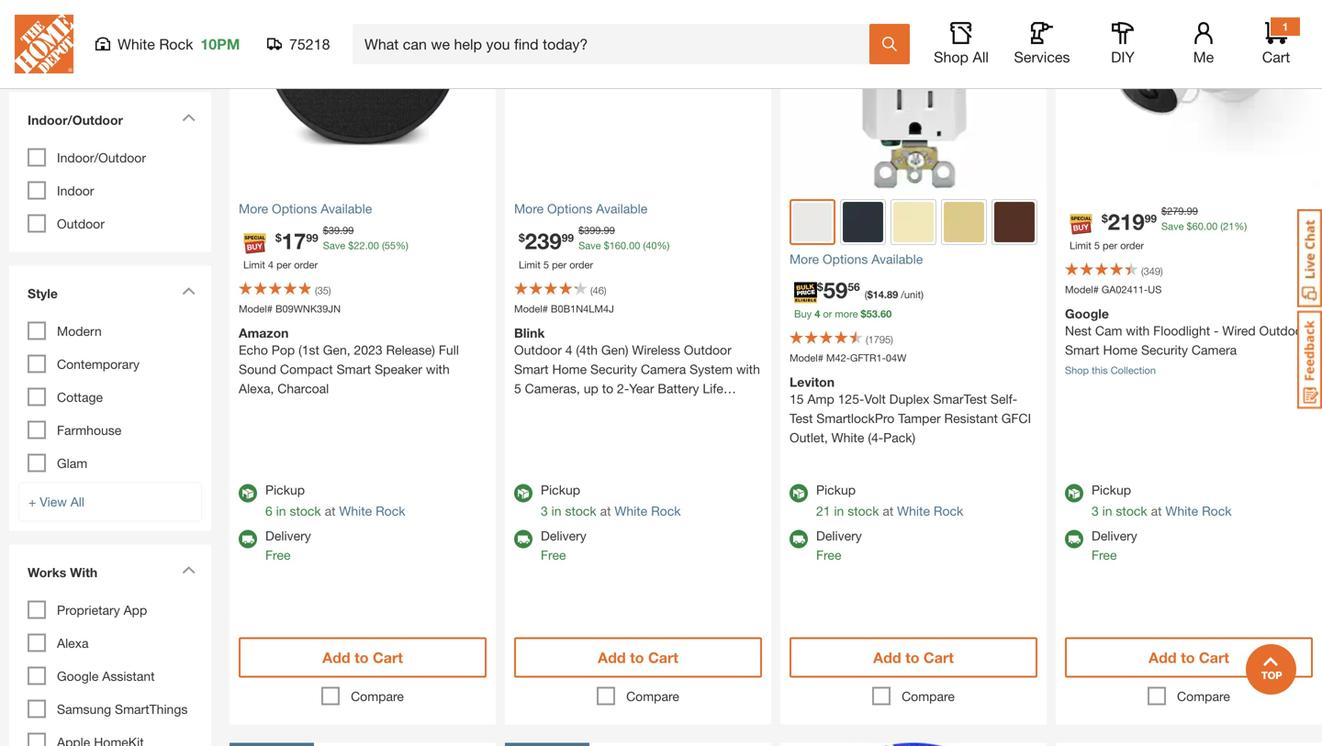Task type: locate. For each thing, give the bounding box(es) containing it.
more options available up $ 17 99
[[239, 201, 372, 216]]

What can we help you find today? search field
[[364, 25, 869, 63]]

proprietary app
[[57, 603, 147, 618]]

rock for 39
[[376, 504, 405, 519]]

available shipping image for 59
[[790, 530, 808, 549]]

%) right 160
[[657, 240, 670, 252]]

charcoal
[[277, 381, 329, 396]]

60 inside ( $ 14 . 89 /unit ) buy 4 or more $ 53 . 60
[[880, 308, 892, 320]]

15 inside 'leviton 15 amp 125-volt duplex smartest self- test smartlockpro tamper resistant gfci outlet, white (4-pack)'
[[790, 392, 804, 407]]

239
[[525, 228, 562, 254]]

3 available for pickup image from the left
[[1065, 484, 1083, 503]]

4 delivery free from the left
[[1092, 528, 1137, 563]]

up
[[584, 381, 598, 396]]

add to cart button for 39
[[239, 638, 487, 678]]

cart
[[1262, 48, 1290, 66], [373, 649, 403, 667], [648, 649, 678, 667], [924, 649, 954, 667], [1199, 649, 1229, 667]]

4 pickup from the left
[[1092, 482, 1131, 498]]

caret icon image for works with
[[182, 566, 196, 574]]

add for 39
[[322, 649, 350, 667]]

google inside google nest cam with floodlight - wired outdoor smart home security camera shop this collection
[[1065, 306, 1109, 321]]

in for 39
[[276, 504, 286, 519]]

4
[[268, 259, 274, 271], [815, 308, 820, 320], [565, 342, 572, 358]]

1795
[[868, 334, 891, 346]]

4 add to cart button from the left
[[1065, 638, 1313, 678]]

2 horizontal spatial limit
[[1070, 240, 1091, 252]]

per down the 17
[[276, 259, 291, 271]]

pickup 3 in stock at white rock for third available for pickup icon from the left
[[1092, 482, 1232, 519]]

0 horizontal spatial home
[[552, 362, 587, 377]]

99 left 279
[[1145, 212, 1157, 225]]

proprietary app link
[[57, 603, 147, 618]]

1 horizontal spatial options
[[547, 201, 592, 216]]

$ 239 99 $ 399 . 99 save $ 160 . 00 ( 40 %) limit 5 per order
[[519, 224, 670, 271]]

0 horizontal spatial 21
[[816, 504, 830, 519]]

white for 15 amp 125-volt duplex smartest self-test smartlockpro tamper resistant gfci outlet, white (4-pack) image
[[897, 504, 930, 519]]

shop this collection link
[[1065, 364, 1156, 376]]

1 vertical spatial 15
[[790, 392, 804, 407]]

smart inside google nest cam with floodlight - wired outdoor smart home security camera shop this collection
[[1065, 342, 1099, 358]]

75218
[[289, 35, 330, 53]]

more options available link for 239
[[514, 199, 762, 218]]

pop
[[272, 342, 295, 358]]

1 caret icon image from the top
[[182, 113, 196, 122]]

0 vertical spatial security
[[1141, 342, 1188, 358]]

3 available shipping image from the left
[[790, 530, 808, 549]]

security down gen) at the left top of page
[[590, 362, 637, 377]]

delivery
[[265, 528, 311, 543], [541, 528, 586, 543], [816, 528, 862, 543], [1092, 528, 1137, 543]]

1 vertical spatial 60
[[880, 308, 892, 320]]

3 delivery from the left
[[816, 528, 862, 543]]

0 vertical spatial view
[[40, 42, 67, 57]]

75218 button
[[267, 35, 331, 53]]

brown image
[[994, 202, 1035, 242]]

+ view all link
[[18, 30, 202, 69], [18, 482, 202, 522]]

2023
[[354, 342, 383, 358]]

speaker
[[375, 362, 422, 377]]

4 left or
[[815, 308, 820, 320]]

0 vertical spatial 60
[[1192, 220, 1204, 232]]

2 + view all from the top
[[28, 494, 84, 510]]

0 vertical spatial + view all link
[[18, 30, 202, 69]]

1 stock from the left
[[290, 504, 321, 519]]

order inside $ 279 . 99 save $ 60 . 00 ( 21 %) limit 5 per order
[[1120, 240, 1144, 252]]

0 vertical spatial 4
[[268, 259, 274, 271]]

outdoor right wired
[[1259, 323, 1307, 338]]

in inside pickup 6 in stock at white rock
[[276, 504, 286, 519]]

1 delivery free from the left
[[265, 528, 311, 563]]

more down white image
[[790, 252, 819, 267]]

+ view all down glam
[[28, 494, 84, 510]]

1 at from the left
[[325, 504, 336, 519]]

indoor/outdoor
[[28, 112, 123, 128], [57, 150, 146, 165]]

more for 39
[[239, 201, 268, 216]]

available up 39
[[321, 201, 372, 216]]

1 pickup from the left
[[265, 482, 305, 498]]

1 vertical spatial view
[[40, 494, 67, 510]]

2 in from the left
[[551, 504, 561, 519]]

279
[[1167, 205, 1184, 217]]

5 up (black)
[[514, 381, 521, 396]]

%) inside $ 239 99 $ 399 . 99 save $ 160 . 00 ( 40 %) limit 5 per order
[[657, 240, 670, 252]]

caret icon image
[[182, 113, 196, 122], [182, 287, 196, 295], [182, 566, 196, 574]]

00 right $ 219 99 on the right
[[1206, 220, 1218, 232]]

99 right 399 in the left of the page
[[604, 224, 615, 236]]

1 horizontal spatial per
[[552, 259, 567, 271]]

1 delivery from the left
[[265, 528, 311, 543]]

compare for 39
[[351, 689, 404, 704]]

0 horizontal spatial more options available link
[[239, 199, 487, 218]]

with right "system"
[[736, 362, 760, 377]]

99 inside $ 219 99
[[1145, 212, 1157, 225]]

diy button
[[1093, 22, 1152, 66]]

10pm
[[201, 35, 240, 53]]

more options available link up 39
[[239, 199, 487, 218]]

2 horizontal spatial 00
[[1206, 220, 1218, 232]]

99 left 399 in the left of the page
[[562, 231, 574, 244]]

2 vertical spatial caret icon image
[[182, 566, 196, 574]]

$
[[1161, 205, 1167, 217], [1102, 212, 1108, 225], [1187, 220, 1192, 232], [323, 224, 329, 236], [578, 224, 584, 236], [275, 231, 282, 244], [519, 231, 525, 244], [348, 240, 354, 252], [604, 240, 609, 252], [817, 280, 823, 293], [867, 289, 873, 301], [861, 308, 866, 320]]

1 vertical spatial + view all
[[28, 494, 84, 510]]

options up 399 in the left of the page
[[547, 201, 592, 216]]

0 vertical spatial shop
[[934, 48, 969, 66]]

assistant
[[102, 669, 155, 684]]

2 free from the left
[[541, 548, 566, 563]]

indoor/outdoor up indoor
[[57, 150, 146, 165]]

1 available for pickup image from the left
[[514, 484, 532, 503]]

) up b09wnk39jn
[[329, 285, 331, 297]]

security down floodlight
[[1141, 342, 1188, 358]]

53
[[866, 308, 878, 320]]

model# up amazon
[[239, 303, 273, 315]]

with for 39
[[426, 362, 450, 377]]

view down 15 link
[[40, 42, 67, 57]]

smart up cameras,
[[514, 362, 549, 377]]

collection
[[1111, 364, 1156, 376]]

) up b0b1n4lm4j
[[604, 285, 606, 297]]

1 horizontal spatial home
[[1103, 342, 1138, 358]]

works
[[28, 565, 66, 580]]

per down 239
[[552, 259, 567, 271]]

stock inside pickup 6 in stock at white rock
[[290, 504, 321, 519]]

1 horizontal spatial %)
[[657, 240, 670, 252]]

1 white rock link from the left
[[339, 504, 405, 519]]

outdoor 4 (4th gen) wireless outdoor smart home security camera system with 5 cameras, up to 2-year battery life (black) image
[[505, 0, 771, 190]]

gfci
[[1001, 411, 1031, 426]]

limit inside the '$ 39 . 99 save $ 22 . 00 ( 55 %) limit 4 per order'
[[243, 259, 265, 271]]

99 left 39
[[306, 231, 318, 244]]

2 horizontal spatial per
[[1103, 240, 1117, 252]]

smart
[[1065, 342, 1099, 358], [337, 362, 371, 377], [514, 362, 549, 377]]

1 horizontal spatial 60
[[1192, 220, 1204, 232]]

white image
[[793, 203, 832, 241]]

2 horizontal spatial order
[[1120, 240, 1144, 252]]

2 add to cart button from the left
[[514, 638, 762, 678]]

to for 39
[[354, 649, 369, 667]]

1 vertical spatial 4
[[815, 308, 820, 320]]

available
[[321, 201, 372, 216], [596, 201, 647, 216], [871, 252, 923, 267]]

%) left live chat image
[[1234, 220, 1247, 232]]

available for pickup image up available shipping icon in the bottom of the page
[[1065, 484, 1083, 503]]

1 horizontal spatial google
[[1065, 306, 1109, 321]]

add to cart button
[[239, 638, 487, 678], [514, 638, 762, 678], [790, 638, 1037, 678], [1065, 638, 1313, 678]]

2 + from the top
[[28, 494, 36, 510]]

system
[[690, 362, 733, 377]]

glam
[[57, 456, 87, 471]]

per inside $ 279 . 99 save $ 60 . 00 ( 21 %) limit 5 per order
[[1103, 240, 1117, 252]]

view for 1st + view all link from the bottom of the page
[[40, 494, 67, 510]]

self-
[[991, 392, 1017, 407]]

1 horizontal spatial available shipping image
[[514, 530, 532, 549]]

14
[[873, 289, 884, 301]]

free for 239
[[541, 548, 566, 563]]

delivery for $
[[816, 528, 862, 543]]

2 horizontal spatial save
[[1161, 220, 1184, 232]]

0 vertical spatial 15
[[57, 3, 71, 18]]

5 for $ 279 . 99 save $ 60 . 00 ( 21 %) limit 5 per order
[[1094, 240, 1100, 252]]

indoor/outdoor up the indoor "link"
[[28, 112, 123, 128]]

limit up model# ga02411-us
[[1070, 240, 1091, 252]]

save inside $ 279 . 99 save $ 60 . 00 ( 21 %) limit 5 per order
[[1161, 220, 1184, 232]]

battery
[[658, 381, 699, 396]]

0 horizontal spatial security
[[590, 362, 637, 377]]

3 caret icon image from the top
[[182, 566, 196, 574]]

3 white rock link from the left
[[897, 504, 963, 519]]

%) inside $ 279 . 99 save $ 60 . 00 ( 21 %) limit 5 per order
[[1234, 220, 1247, 232]]

60 right $ 219 99 on the right
[[1192, 220, 1204, 232]]

%)
[[1234, 220, 1247, 232], [396, 240, 408, 252], [657, 240, 670, 252]]

more options available link up 40
[[514, 199, 762, 218]]

stock inside pickup 21 in stock at white rock
[[848, 504, 879, 519]]

0 vertical spatial home
[[1103, 342, 1138, 358]]

1 horizontal spatial more
[[514, 201, 544, 216]]

1 in from the left
[[276, 504, 286, 519]]

+ view all
[[28, 42, 84, 57], [28, 494, 84, 510]]

1 vertical spatial +
[[28, 494, 36, 510]]

more options available for 239
[[514, 201, 647, 216]]

2 horizontal spatial more options available link
[[790, 250, 1037, 269]]

2 add from the left
[[598, 649, 626, 667]]

1 horizontal spatial 5
[[543, 259, 549, 271]]

00 right 22
[[368, 240, 379, 252]]

0 horizontal spatial shop
[[934, 48, 969, 66]]

3 at from the left
[[883, 504, 894, 519]]

stock for 239
[[565, 504, 596, 519]]

60 right 53
[[880, 308, 892, 320]]

security inside google nest cam with floodlight - wired outdoor smart home security camera shop this collection
[[1141, 342, 1188, 358]]

3 add to cart button from the left
[[790, 638, 1037, 678]]

1 free from the left
[[265, 548, 291, 563]]

1 add to cart button from the left
[[239, 638, 487, 678]]

caret icon image inside "style" link
[[182, 287, 196, 295]]

outdoor link
[[57, 216, 105, 231]]

0 horizontal spatial 3
[[541, 504, 548, 519]]

21 inside pickup 21 in stock at white rock
[[816, 504, 830, 519]]

5 inside $ 239 99 $ 399 . 99 save $ 160 . 00 ( 40 %) limit 5 per order
[[543, 259, 549, 271]]

pickup for 239
[[541, 482, 580, 498]]

1 vertical spatial camera
[[641, 362, 686, 377]]

00 inside $ 279 . 99 save $ 60 . 00 ( 21 %) limit 5 per order
[[1206, 220, 1218, 232]]

55
[[384, 240, 396, 252]]

00 left 40
[[629, 240, 640, 252]]

1 + view all from the top
[[28, 42, 84, 57]]

2 pickup from the left
[[541, 482, 580, 498]]

0 horizontal spatial google
[[57, 669, 99, 684]]

21
[[1223, 220, 1234, 232], [816, 504, 830, 519]]

+ view all link down 15 link
[[18, 30, 202, 69]]

0 horizontal spatial more options available
[[239, 201, 372, 216]]

0 vertical spatial +
[[28, 42, 36, 57]]

floodlight
[[1153, 323, 1210, 338]]

2 view from the top
[[40, 494, 67, 510]]

google assistant
[[57, 669, 155, 684]]

shop inside google nest cam with floodlight - wired outdoor smart home security camera shop this collection
[[1065, 364, 1089, 376]]

available for 39
[[321, 201, 372, 216]]

2 available for pickup image from the left
[[790, 484, 808, 503]]

indoor link
[[57, 183, 94, 198]]

pickup 3 in stock at white rock for 239's available for pickup icon
[[541, 482, 681, 519]]

2 3 from the left
[[1092, 504, 1099, 519]]

2-
[[617, 381, 629, 396]]

0 vertical spatial caret icon image
[[182, 113, 196, 122]]

00 inside $ 239 99 $ 399 . 99 save $ 160 . 00 ( 40 %) limit 5 per order
[[629, 240, 640, 252]]

available shipping image
[[239, 530, 257, 549], [514, 530, 532, 549], [790, 530, 808, 549]]

ga02411-
[[1102, 284, 1148, 296]]

0 horizontal spatial %)
[[396, 240, 408, 252]]

(
[[1220, 220, 1223, 232], [382, 240, 384, 252], [643, 240, 646, 252], [1141, 265, 1144, 277], [315, 285, 317, 297], [590, 285, 593, 297], [865, 289, 867, 301], [866, 334, 868, 346]]

limit inside $ 279 . 99 save $ 60 . 00 ( 21 %) limit 5 per order
[[1070, 240, 1091, 252]]

free for $
[[816, 548, 841, 563]]

per inside the '$ 39 . 99 save $ 22 . 00 ( 55 %) limit 4 per order'
[[276, 259, 291, 271]]

2 horizontal spatial options
[[823, 252, 868, 267]]

1 add to cart from the left
[[322, 649, 403, 667]]

leviton
[[790, 375, 835, 390]]

15 amp 125-volt duplex smartest self-test smartlockpro tamper resistant gfci outlet, white (4-pack) image
[[780, 0, 1047, 190]]

2 horizontal spatial more
[[790, 252, 819, 267]]

0 horizontal spatial 5
[[514, 381, 521, 396]]

order inside the '$ 39 . 99 save $ 22 . 00 ( 55 %) limit 4 per order'
[[294, 259, 318, 271]]

stock for $
[[848, 504, 879, 519]]

2 horizontal spatial %)
[[1234, 220, 1247, 232]]

1 horizontal spatial smart
[[514, 362, 549, 377]]

) right '89'
[[921, 289, 924, 301]]

4 in from the left
[[1102, 504, 1112, 519]]

0 horizontal spatial camera
[[641, 362, 686, 377]]

0 horizontal spatial 4
[[268, 259, 274, 271]]

the home depot logo image
[[15, 15, 73, 73]]

available for pickup image
[[514, 484, 532, 503], [790, 484, 808, 503], [1065, 484, 1083, 503]]

) for 39
[[329, 285, 331, 297]]

smartlockpro
[[816, 411, 895, 426]]

2 compare from the left
[[626, 689, 679, 704]]

camera down wireless at the top
[[641, 362, 686, 377]]

save down 399 in the left of the page
[[578, 240, 601, 252]]

1 view from the top
[[40, 42, 67, 57]]

pickup inside pickup 6 in stock at white rock
[[265, 482, 305, 498]]

2 caret icon image from the top
[[182, 287, 196, 295]]

1 horizontal spatial 15
[[790, 392, 804, 407]]

save inside the '$ 39 . 99 save $ 22 . 00 ( 55 %) limit 4 per order'
[[323, 240, 345, 252]]

1 horizontal spatial 3
[[1092, 504, 1099, 519]]

google down alexa in the bottom left of the page
[[57, 669, 99, 684]]

order down $ 17 99
[[294, 259, 318, 271]]

add to cart button for 239
[[514, 638, 762, 678]]

outdoor inside google nest cam with floodlight - wired outdoor smart home security camera shop this collection
[[1259, 323, 1307, 338]]

1 horizontal spatial order
[[569, 259, 593, 271]]

rock inside pickup 6 in stock at white rock
[[376, 504, 405, 519]]

+ for first + view all link
[[28, 42, 36, 57]]

4 white rock link from the left
[[1165, 504, 1232, 519]]

0 horizontal spatial smart
[[337, 362, 371, 377]]

0 horizontal spatial pickup 3 in stock at white rock
[[541, 482, 681, 519]]

save down 279
[[1161, 220, 1184, 232]]

1 vertical spatial shop
[[1065, 364, 1089, 376]]

3 pickup from the left
[[816, 482, 856, 498]]

1 vertical spatial security
[[590, 362, 637, 377]]

( 35 )
[[315, 285, 331, 297]]

all left "services"
[[973, 48, 989, 66]]

%) for 17
[[396, 240, 408, 252]]

3 compare from the left
[[902, 689, 955, 704]]

2 pickup 3 in stock at white rock from the left
[[1092, 482, 1232, 519]]

order up 46
[[569, 259, 593, 271]]

home up cameras,
[[552, 362, 587, 377]]

0 horizontal spatial per
[[276, 259, 291, 271]]

21 down outlet,
[[816, 504, 830, 519]]

2 horizontal spatial with
[[1126, 323, 1150, 338]]

order down $ 219 99 on the right
[[1120, 240, 1144, 252]]

caret icon image for indoor/outdoor
[[182, 113, 196, 122]]

4 left the (4th
[[565, 342, 572, 358]]

at inside pickup 6 in stock at white rock
[[325, 504, 336, 519]]

99 right 39
[[343, 224, 354, 236]]

caret icon image inside works with link
[[182, 566, 196, 574]]

all
[[70, 42, 84, 57], [973, 48, 989, 66], [70, 494, 84, 510]]

%) right 22
[[396, 240, 408, 252]]

1 vertical spatial 21
[[816, 504, 830, 519]]

at inside pickup 21 in stock at white rock
[[883, 504, 894, 519]]

0 horizontal spatial options
[[272, 201, 317, 216]]

$ 279 . 99 save $ 60 . 00 ( 21 %) limit 5 per order
[[1070, 205, 1247, 252]]

2 white rock link from the left
[[615, 504, 681, 519]]

home down cam
[[1103, 342, 1138, 358]]

options up the 17
[[272, 201, 317, 216]]

delivery for 239
[[541, 528, 586, 543]]

compare for $
[[902, 689, 955, 704]]

2 vertical spatial 4
[[565, 342, 572, 358]]

order for 219
[[1120, 240, 1144, 252]]

in
[[276, 504, 286, 519], [551, 504, 561, 519], [834, 504, 844, 519], [1102, 504, 1112, 519]]

white rock link for $
[[897, 504, 963, 519]]

more for 239
[[514, 201, 544, 216]]

available for pickup image down (black)
[[514, 484, 532, 503]]

2 at from the left
[[600, 504, 611, 519]]

per
[[1103, 240, 1117, 252], [276, 259, 291, 271], [552, 259, 567, 271]]

camera inside google nest cam with floodlight - wired outdoor smart home security camera shop this collection
[[1192, 342, 1237, 358]]

available up 399 in the left of the page
[[596, 201, 647, 216]]

available shipping image for 17
[[239, 530, 257, 549]]

1 add from the left
[[322, 649, 350, 667]]

more options available link up /unit
[[790, 250, 1037, 269]]

2 stock from the left
[[565, 504, 596, 519]]

outdoor up "system"
[[684, 342, 731, 358]]

1 horizontal spatial 4
[[565, 342, 572, 358]]

5 inside $ 279 . 99 save $ 60 . 00 ( 21 %) limit 5 per order
[[1094, 240, 1100, 252]]

security inside 'blink outdoor 4 (4th gen) wireless outdoor smart home security camera system with 5 cameras, up to 2-year battery life (black)'
[[590, 362, 637, 377]]

+
[[28, 42, 36, 57], [28, 494, 36, 510]]

amp
[[807, 392, 834, 407]]

349
[[1144, 265, 1160, 277]]

white rock link
[[339, 504, 405, 519], [615, 504, 681, 519], [897, 504, 963, 519], [1165, 504, 1232, 519]]

4 compare from the left
[[1177, 689, 1230, 704]]

1 horizontal spatial security
[[1141, 342, 1188, 358]]

0 horizontal spatial save
[[323, 240, 345, 252]]

decora 15 amp single pole rocker ac quiet light switch, white (10-pack) image
[[505, 743, 771, 746]]

1 3 from the left
[[541, 504, 548, 519]]

1 horizontal spatial with
[[736, 362, 760, 377]]

camera down -
[[1192, 342, 1237, 358]]

more up 239
[[514, 201, 544, 216]]

limit up model# b09wnk39jn
[[243, 259, 265, 271]]

2 horizontal spatial available shipping image
[[790, 530, 808, 549]]

0 horizontal spatial 00
[[368, 240, 379, 252]]

more
[[239, 201, 268, 216], [514, 201, 544, 216], [790, 252, 819, 267]]

feedback link image
[[1297, 310, 1322, 409]]

4 up model# b09wnk39jn
[[268, 259, 274, 271]]

ivory image
[[944, 202, 984, 242]]

cart for $
[[924, 649, 954, 667]]

view down glam
[[40, 494, 67, 510]]

2 horizontal spatial smart
[[1065, 342, 1099, 358]]

limit down 239
[[519, 259, 541, 271]]

volt
[[864, 392, 886, 407]]

home inside google nest cam with floodlight - wired outdoor smart home security camera shop this collection
[[1103, 342, 1138, 358]]

with inside amazon echo pop (1st gen, 2023 release) full sound compact smart speaker with alexa, charcoal
[[426, 362, 450, 377]]

+ view all link down glam
[[18, 482, 202, 522]]

model# up leviton
[[790, 352, 823, 364]]

3 delivery free from the left
[[816, 528, 862, 563]]

at for $
[[883, 504, 894, 519]]

with right cam
[[1126, 323, 1150, 338]]

more options available
[[239, 201, 372, 216], [514, 201, 647, 216], [790, 252, 923, 267]]

google for assistant
[[57, 669, 99, 684]]

%) inside the '$ 39 . 99 save $ 22 . 00 ( 55 %) limit 4 per order'
[[396, 240, 408, 252]]

alexa,
[[239, 381, 274, 396]]

save for 219
[[1161, 220, 1184, 232]]

1 pickup 3 in stock at white rock from the left
[[541, 482, 681, 519]]

google assistant link
[[57, 669, 155, 684]]

5 up model# ga02411-us
[[1094, 240, 1100, 252]]

4 stock from the left
[[1116, 504, 1147, 519]]

add to cart for $
[[873, 649, 954, 667]]

available for pickup image down outlet,
[[790, 484, 808, 503]]

0 vertical spatial google
[[1065, 306, 1109, 321]]

$ inside $ 219 99
[[1102, 212, 1108, 225]]

2 horizontal spatial 4
[[815, 308, 820, 320]]

1 horizontal spatial shop
[[1065, 364, 1089, 376]]

shop left "services"
[[934, 48, 969, 66]]

) up the us
[[1160, 265, 1163, 277]]

pickup inside pickup 21 in stock at white rock
[[816, 482, 856, 498]]

1 vertical spatial + view all link
[[18, 482, 202, 522]]

camera
[[1192, 342, 1237, 358], [641, 362, 686, 377]]

in inside pickup 21 in stock at white rock
[[834, 504, 844, 519]]

available up '89'
[[871, 252, 923, 267]]

options up 56
[[823, 252, 868, 267]]

0 vertical spatial + view all
[[28, 42, 84, 57]]

options
[[272, 201, 317, 216], [547, 201, 592, 216], [823, 252, 868, 267]]

5 inside 'blink outdoor 4 (4th gen) wireless outdoor smart home security camera system with 5 cameras, up to 2-year battery life (black)'
[[514, 381, 521, 396]]

0 horizontal spatial available
[[321, 201, 372, 216]]

2 delivery free from the left
[[541, 528, 586, 563]]

0 horizontal spatial available shipping image
[[239, 530, 257, 549]]

rock
[[159, 35, 193, 53], [376, 504, 405, 519], [651, 504, 681, 519], [934, 504, 963, 519], [1202, 504, 1232, 519]]

4 add from the left
[[1149, 649, 1177, 667]]

3 stock from the left
[[848, 504, 879, 519]]

with down full
[[426, 362, 450, 377]]

rock inside pickup 21 in stock at white rock
[[934, 504, 963, 519]]

2 horizontal spatial available for pickup image
[[1065, 484, 1083, 503]]

1 vertical spatial home
[[552, 362, 587, 377]]

99 right 279
[[1187, 205, 1198, 217]]

add to cart for 39
[[322, 649, 403, 667]]

smart inside 'blink outdoor 4 (4th gen) wireless outdoor smart home security camera system with 5 cameras, up to 2-year battery life (black)'
[[514, 362, 549, 377]]

with inside google nest cam with floodlight - wired outdoor smart home security camera shop this collection
[[1126, 323, 1150, 338]]

2 add to cart from the left
[[598, 649, 678, 667]]

alexa link
[[57, 636, 89, 651]]

google up nest
[[1065, 306, 1109, 321]]

40
[[646, 240, 657, 252]]

3 add from the left
[[873, 649, 901, 667]]

2 + view all link from the top
[[18, 482, 202, 522]]

+ view all down 15 link
[[28, 42, 84, 57]]

1 horizontal spatial more options available link
[[514, 199, 762, 218]]

save down 39
[[323, 240, 345, 252]]

5
[[1094, 240, 1100, 252], [543, 259, 549, 271], [514, 381, 521, 396]]

white inside pickup 6 in stock at white rock
[[339, 504, 372, 519]]

1 vertical spatial 5
[[543, 259, 549, 271]]

5 down 239
[[543, 259, 549, 271]]

0 horizontal spatial 15
[[57, 3, 71, 18]]

0 horizontal spatial more
[[239, 201, 268, 216]]

options for 39
[[272, 201, 317, 216]]

99
[[1187, 205, 1198, 217], [1145, 212, 1157, 225], [343, 224, 354, 236], [604, 224, 615, 236], [306, 231, 318, 244], [562, 231, 574, 244]]

) inside ( $ 14 . 89 /unit ) buy 4 or more $ 53 . 60
[[921, 289, 924, 301]]

00 inside the '$ 39 . 99 save $ 22 . 00 ( 55 %) limit 4 per order'
[[368, 240, 379, 252]]

to inside 'blink outdoor 4 (4th gen) wireless outdoor smart home security camera system with 5 cameras, up to 2-year battery life (black)'
[[602, 381, 613, 396]]

white inside pickup 21 in stock at white rock
[[897, 504, 930, 519]]

with inside 'blink outdoor 4 (4th gen) wireless outdoor smart home security camera system with 5 cameras, up to 2-year battery life (black)'
[[736, 362, 760, 377]]

3 in from the left
[[834, 504, 844, 519]]

more options available up 56
[[790, 252, 923, 267]]

services
[[1014, 48, 1070, 66]]

1 horizontal spatial limit
[[519, 259, 541, 271]]

all down 15 link
[[70, 42, 84, 57]]

.
[[1184, 205, 1187, 217], [1204, 220, 1206, 232], [340, 224, 343, 236], [601, 224, 604, 236], [365, 240, 368, 252], [626, 240, 629, 252], [884, 289, 887, 301], [878, 308, 880, 320]]

3 add to cart from the left
[[873, 649, 954, 667]]

0 horizontal spatial available for pickup image
[[514, 484, 532, 503]]

1 horizontal spatial 21
[[1223, 220, 1234, 232]]

4 free from the left
[[1092, 548, 1117, 563]]

1 + from the top
[[28, 42, 36, 57]]

more up the '$ 39 . 99 save $ 22 . 00 ( 55 %) limit 4 per order'
[[239, 201, 268, 216]]

) up the 04w
[[891, 334, 893, 346]]

1 available shipping image from the left
[[239, 530, 257, 549]]

0 horizontal spatial 60
[[880, 308, 892, 320]]

1 horizontal spatial camera
[[1192, 342, 1237, 358]]

rock for 239
[[651, 504, 681, 519]]

2 delivery from the left
[[541, 528, 586, 543]]

model# up nest
[[1065, 284, 1099, 296]]

1 vertical spatial caret icon image
[[182, 287, 196, 295]]

add
[[322, 649, 350, 667], [598, 649, 626, 667], [873, 649, 901, 667], [1149, 649, 1177, 667]]

21 left live chat image
[[1223, 220, 1234, 232]]

modern
[[57, 324, 102, 339]]

1 horizontal spatial available for pickup image
[[790, 484, 808, 503]]

0 horizontal spatial limit
[[243, 259, 265, 271]]

pickup
[[265, 482, 305, 498], [541, 482, 580, 498], [816, 482, 856, 498], [1092, 482, 1131, 498]]

shop left this
[[1065, 364, 1089, 376]]

( inside $ 279 . 99 save $ 60 . 00 ( 21 %) limit 5 per order
[[1220, 220, 1223, 232]]

1 compare from the left
[[351, 689, 404, 704]]

model# up blink
[[514, 303, 548, 315]]

1 horizontal spatial available
[[596, 201, 647, 216]]

smart down nest
[[1065, 342, 1099, 358]]

per down 219
[[1103, 240, 1117, 252]]

99 inside $ 17 99
[[306, 231, 318, 244]]

2 horizontal spatial 5
[[1094, 240, 1100, 252]]

3 free from the left
[[816, 548, 841, 563]]

1 horizontal spatial more options available
[[514, 201, 647, 216]]

limit inside $ 239 99 $ 399 . 99 save $ 160 . 00 ( 40 %) limit 5 per order
[[519, 259, 541, 271]]

more options available up 399 in the left of the page
[[514, 201, 647, 216]]

0 vertical spatial 21
[[1223, 220, 1234, 232]]

99 inside the '$ 39 . 99 save $ 22 . 00 ( 55 %) limit 4 per order'
[[343, 224, 354, 236]]

1 vertical spatial google
[[57, 669, 99, 684]]

60 inside $ 279 . 99 save $ 60 . 00 ( 21 %) limit 5 per order
[[1192, 220, 1204, 232]]

model# for 239
[[514, 303, 548, 315]]

us
[[1148, 284, 1162, 296]]

1 horizontal spatial pickup 3 in stock at white rock
[[1092, 482, 1232, 519]]

smart down 2023 at the top left of the page
[[337, 362, 371, 377]]

or
[[823, 308, 832, 320]]

smartthings
[[115, 702, 188, 717]]



Task type: vqa. For each thing, say whether or not it's contained in the screenshot.
$900
no



Task type: describe. For each thing, give the bounding box(es) containing it.
39
[[329, 224, 340, 236]]

limit for 219
[[1070, 240, 1091, 252]]

(4th
[[576, 342, 598, 358]]

399
[[584, 224, 601, 236]]

all inside shop all button
[[973, 48, 989, 66]]

proprietary
[[57, 603, 120, 618]]

pickup 21 in stock at white rock
[[816, 482, 963, 519]]

me button
[[1174, 22, 1233, 66]]

b0b1n4lm4j
[[551, 303, 614, 315]]

order inside $ 239 99 $ 399 . 99 save $ 160 . 00 ( 40 %) limit 5 per order
[[569, 259, 593, 271]]

to for 239
[[630, 649, 644, 667]]

$ 219 99
[[1102, 208, 1157, 235]]

nest cam with floodlight - wired outdoor smart home security camera image
[[1056, 0, 1322, 190]]

contemporary link
[[57, 357, 140, 372]]

with for 239
[[736, 362, 760, 377]]

amazon
[[239, 325, 289, 341]]

available shipping image
[[1065, 530, 1083, 549]]

more options available link for 39
[[239, 199, 487, 218]]

smart inside amazon echo pop (1st gen, 2023 release) full sound compact smart speaker with alexa, charcoal
[[337, 362, 371, 377]]

( $ 14 . 89 /unit ) buy 4 or more $ 53 . 60
[[794, 289, 924, 320]]

99 inside $ 279 . 99 save $ 60 . 00 ( 21 %) limit 5 per order
[[1187, 205, 1198, 217]]

6
[[265, 504, 272, 519]]

2 horizontal spatial available
[[871, 252, 923, 267]]

leviton 15 amp 125-volt duplex smartest self- test smartlockpro tamper resistant gfci outlet, white (4-pack)
[[790, 375, 1031, 445]]

works with link
[[18, 554, 202, 596]]

add for $
[[873, 649, 901, 667]]

save inside $ 239 99 $ 399 . 99 save $ 160 . 00 ( 40 %) limit 5 per order
[[578, 240, 601, 252]]

per for 219
[[1103, 240, 1117, 252]]

this
[[1092, 364, 1108, 376]]

m42-
[[826, 352, 850, 364]]

add for 239
[[598, 649, 626, 667]]

outdoor down indoor
[[57, 216, 105, 231]]

$ 59 56
[[817, 277, 860, 303]]

89
[[887, 289, 898, 301]]

-
[[1214, 323, 1219, 338]]

release)
[[386, 342, 435, 358]]

4 at from the left
[[1151, 504, 1162, 519]]

white inside 'leviton 15 amp 125-volt duplex smartest self- test smartlockpro tamper resistant gfci outlet, white (4-pack)'
[[831, 430, 864, 445]]

$ inside $ 17 99
[[275, 231, 282, 244]]

pickup for $
[[816, 482, 856, 498]]

model# b0b1n4lm4j
[[514, 303, 614, 315]]

shop all
[[934, 48, 989, 66]]

save for 17
[[323, 240, 345, 252]]

google nest cam with floodlight - wired outdoor smart home security camera shop this collection
[[1065, 306, 1307, 376]]

caret icon image for style
[[182, 287, 196, 295]]

echo pop (1st gen, 2023 release) full sound compact smart speaker with alexa, charcoal image
[[230, 0, 496, 190]]

1 vertical spatial indoor/outdoor link
[[57, 150, 146, 165]]

black image
[[843, 202, 883, 242]]

live chat image
[[1297, 209, 1322, 308]]

available for pickup image for 239
[[514, 484, 532, 503]]

life
[[703, 381, 723, 396]]

add to cart for 239
[[598, 649, 678, 667]]

2 horizontal spatial more options available
[[790, 252, 923, 267]]

b09wnk39jn
[[275, 303, 341, 315]]

order for 17
[[294, 259, 318, 271]]

style link
[[18, 275, 202, 317]]

3 for 239's available for pickup icon
[[541, 504, 548, 519]]

per for 17
[[276, 259, 291, 271]]

$ 39 . 99 save $ 22 . 00 ( 55 %) limit 4 per order
[[243, 224, 408, 271]]

white for echo pop (1st gen, 2023 release) full sound compact smart speaker with alexa, charcoal image
[[339, 504, 372, 519]]

nest
[[1065, 323, 1092, 338]]

free for 39
[[265, 548, 291, 563]]

white for nest cam with floodlight - wired outdoor smart home security camera 'image'
[[1165, 504, 1198, 519]]

resistant
[[944, 411, 998, 426]]

sound
[[239, 362, 276, 377]]

gen)
[[601, 342, 628, 358]]

smartest
[[933, 392, 987, 407]]

more
[[835, 308, 858, 320]]

model# for $
[[790, 352, 823, 364]]

( inside the '$ 39 . 99 save $ 22 . 00 ( 55 %) limit 4 per order'
[[382, 240, 384, 252]]

light almond image
[[893, 202, 934, 242]]

limit for 17
[[243, 259, 265, 271]]

( inside ( $ 14 . 89 /unit ) buy 4 or more $ 53 . 60
[[865, 289, 867, 301]]

4 delivery from the left
[[1092, 528, 1137, 543]]

add to cart button for $
[[790, 638, 1037, 678]]

glam link
[[57, 456, 87, 471]]

5 for blink outdoor 4 (4th gen) wireless outdoor smart home security camera system with 5 cameras, up to 2-year battery life (black)
[[514, 381, 521, 396]]

( 349 )
[[1141, 265, 1163, 277]]

cart for 239
[[648, 649, 678, 667]]

in for $
[[834, 504, 844, 519]]

all down glam
[[70, 494, 84, 510]]

white rock link for 39
[[339, 504, 405, 519]]

home inside 'blink outdoor 4 (4th gen) wireless outdoor smart home security camera system with 5 cameras, up to 2-year battery life (black)'
[[552, 362, 587, 377]]

1
[[1282, 20, 1288, 33]]

echo
[[239, 342, 268, 358]]

blink
[[514, 325, 545, 341]]

buy
[[794, 308, 812, 320]]

full
[[439, 342, 459, 358]]

0 vertical spatial indoor/outdoor
[[28, 112, 123, 128]]

00 for 219
[[1206, 220, 1218, 232]]

(1st
[[298, 342, 319, 358]]

15 link
[[57, 3, 71, 18]]

wireless
[[632, 342, 680, 358]]

services button
[[1013, 22, 1071, 66]]

available for pickup image for $
[[790, 484, 808, 503]]

4 inside ( $ 14 . 89 /unit ) buy 4 or more $ 53 . 60
[[815, 308, 820, 320]]

shop inside shop all button
[[934, 48, 969, 66]]

options for 239
[[547, 201, 592, 216]]

1 + view all link from the top
[[18, 30, 202, 69]]

stock for 39
[[290, 504, 321, 519]]

4 inside the '$ 39 . 99 save $ 22 . 00 ( 55 %) limit 4 per order'
[[268, 259, 274, 271]]

year
[[629, 381, 654, 396]]

at for 239
[[600, 504, 611, 519]]

( inside $ 239 99 $ 399 . 99 save $ 160 . 00 ( 40 %) limit 5 per order
[[643, 240, 646, 252]]

59
[[823, 277, 848, 303]]

delivery free for 39
[[265, 528, 311, 563]]

) for 239
[[604, 285, 606, 297]]

cottage link
[[57, 390, 103, 405]]

4 inside 'blink outdoor 4 (4th gen) wireless outdoor smart home security camera system with 5 cameras, up to 2-year battery life (black)'
[[565, 342, 572, 358]]

at for 39
[[325, 504, 336, 519]]

04w
[[886, 352, 906, 364]]

compare for 239
[[626, 689, 679, 704]]

cam
[[1095, 323, 1122, 338]]

farmhouse
[[57, 423, 121, 438]]

0 vertical spatial indoor/outdoor link
[[18, 101, 202, 144]]

tamper
[[898, 411, 941, 426]]

farmhouse link
[[57, 423, 121, 438]]

+ for 1st + view all link from the bottom of the page
[[28, 494, 36, 510]]

rock for $
[[934, 504, 963, 519]]

$ 17 99
[[275, 228, 318, 254]]

modern link
[[57, 324, 102, 339]]

works with
[[28, 565, 98, 580]]

cart for 39
[[373, 649, 403, 667]]

%) for 219
[[1234, 220, 1247, 232]]

21 inside $ 279 . 99 save $ 60 . 00 ( 21 %) limit 5 per order
[[1223, 220, 1234, 232]]

46
[[593, 285, 604, 297]]

me
[[1193, 48, 1214, 66]]

white for outdoor 4 (4th gen) wireless outdoor smart home security camera system with 5 cameras, up to 2-year battery life (black) image at top
[[615, 504, 647, 519]]

gen,
[[323, 342, 350, 358]]

4 add to cart from the left
[[1149, 649, 1229, 667]]

$ inside the $ 59 56
[[817, 280, 823, 293]]

view for first + view all link
[[40, 42, 67, 57]]

model# ga02411-us
[[1065, 284, 1162, 296]]

in for 239
[[551, 504, 561, 519]]

pickup 6 in stock at white rock
[[265, 482, 405, 519]]

pickup for 39
[[265, 482, 305, 498]]

style
[[28, 286, 58, 301]]

56
[[848, 280, 860, 293]]

white rock link for 239
[[615, 504, 681, 519]]

delivery free for 239
[[541, 528, 586, 563]]

) for $
[[891, 334, 893, 346]]

white rock 10pm
[[118, 35, 240, 53]]

1 vertical spatial indoor/outdoor
[[57, 150, 146, 165]]

22
[[354, 240, 365, 252]]

available for 239
[[596, 201, 647, 216]]

more options available for 39
[[239, 201, 372, 216]]

model# for 39
[[239, 303, 273, 315]]

test
[[790, 411, 813, 426]]

per inside $ 239 99 $ 399 . 99 save $ 160 . 00 ( 40 %) limit 5 per order
[[552, 259, 567, 271]]

decora 15 amp tamper-resistant duplex outlet, white (10-pack) image
[[230, 743, 496, 746]]

camera inside 'blink outdoor 4 (4th gen) wireless outdoor smart home security camera system with 5 cameras, up to 2-year battery life (black)'
[[641, 362, 686, 377]]

delivery for 39
[[265, 528, 311, 543]]

diy
[[1111, 48, 1135, 66]]

google for nest
[[1065, 306, 1109, 321]]

pack)
[[883, 430, 915, 445]]

model# b09wnk39jn
[[239, 303, 341, 315]]

to for $
[[905, 649, 919, 667]]

amazon echo pop (1st gen, 2023 release) full sound compact smart speaker with alexa, charcoal
[[239, 325, 459, 396]]

delivery free for $
[[816, 528, 862, 563]]

model# m42-gftr1-04w
[[790, 352, 906, 364]]

( 46 )
[[590, 285, 606, 297]]

outdoor down blink
[[514, 342, 562, 358]]

contemporary
[[57, 357, 140, 372]]

160
[[609, 240, 626, 252]]

samsung smartthings link
[[57, 702, 188, 717]]

3 for third available for pickup icon from the left
[[1092, 504, 1099, 519]]

samsung smartthings
[[57, 702, 188, 717]]

00 for 17
[[368, 240, 379, 252]]

available for pickup image
[[239, 484, 257, 503]]

250 ft. 14/2 romex simpull solid nm-b w/g wire image
[[780, 743, 1047, 746]]

2 available shipping image from the left
[[514, 530, 532, 549]]

cottage
[[57, 390, 103, 405]]



